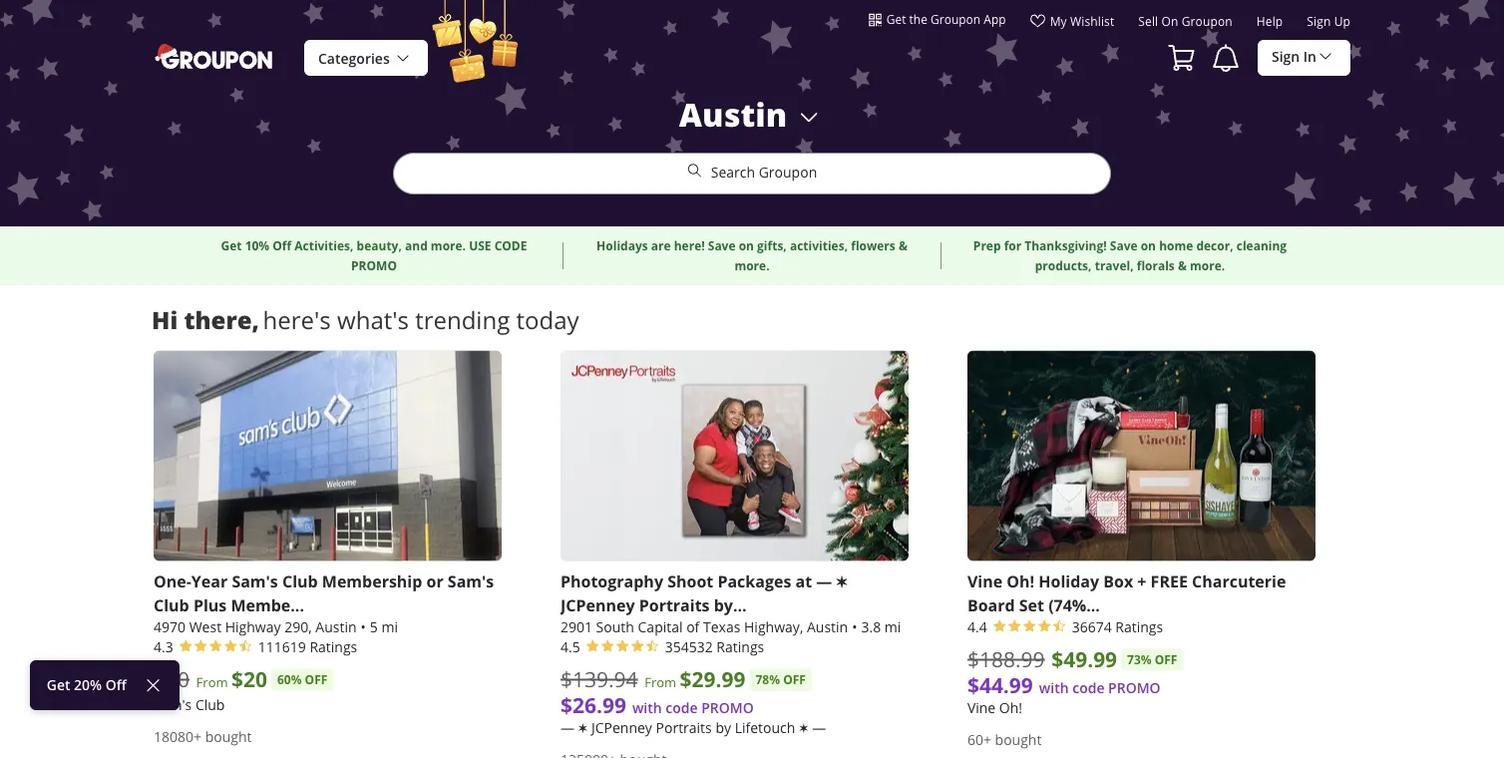 Task type: locate. For each thing, give the bounding box(es) containing it.
354532
[[665, 637, 713, 656]]

2 horizontal spatial club
[[282, 570, 318, 592]]

get left "the"
[[887, 11, 906, 27]]

by...
[[714, 594, 747, 616]]

1 vertical spatial with
[[1039, 678, 1069, 697]]

bought down $50 from $20 60% off sam's club
[[205, 727, 252, 745]]

more. inside "get 10% off activities, beauty, and more. use code promo"
[[431, 237, 466, 254]]

groupon inside time to fill this bad boy with great products like gadgets, electronics, housewares, gifts and other great offerings from groupon goods .
[[908, 172, 966, 191]]

0 horizontal spatial &
[[899, 237, 908, 254]]

1 horizontal spatial save
[[1110, 237, 1138, 254]]

code for $44.99
[[1073, 678, 1105, 697]]

empty!
[[1104, 99, 1166, 124]]

0 horizontal spatial great
[[1094, 136, 1128, 155]]

— down "$139.94"
[[561, 718, 575, 736]]

sign inside sign up link
[[1307, 13, 1331, 29]]

hi there, here's what's trending today
[[152, 303, 579, 336]]

2 horizontal spatial austin
[[807, 617, 848, 636]]

fill
[[960, 136, 976, 155]]

1 horizontal spatial ratings
[[717, 637, 764, 656]]

box
[[1104, 570, 1133, 592]]

on inside holidays are here! save on gifts, activities, flowers & more.
[[739, 237, 754, 254]]

mi right the 3.8 at the right bottom of the page
[[885, 617, 901, 636]]

1 save from the left
[[708, 237, 736, 254]]

—
[[816, 570, 832, 592], [561, 718, 575, 736], [812, 718, 826, 736]]

and right "gifts" at the right top of the page
[[1102, 154, 1127, 173]]

sam's up membe...
[[232, 570, 278, 592]]

— inside photography shoot packages at — ✶ jcpenney portraits by... 2901 south capital of texas highway, austin • 3.8 mi
[[816, 570, 832, 592]]

0 horizontal spatial mi
[[381, 617, 398, 636]]

promo down 73%
[[1108, 678, 1161, 697]]

your shopping cart is empty!
[[908, 99, 1166, 124]]

0 horizontal spatial club
[[154, 594, 189, 616]]

club up 18080+ bought
[[195, 695, 225, 714]]

austin left the 3.8 at the right bottom of the page
[[807, 617, 848, 636]]

hi
[[152, 303, 178, 336]]

code
[[1073, 678, 1105, 697], [666, 698, 698, 717]]

1 horizontal spatial more.
[[735, 257, 770, 274]]

2 vertical spatial with
[[632, 698, 662, 717]]

1 horizontal spatial mi
[[885, 617, 901, 636]]

0 vertical spatial &
[[899, 237, 908, 254]]

on inside sell on groupon link
[[1162, 13, 1179, 29]]

on inside 'prep for thanksgiving! save on home decor, cleaning products, travel, florals & more.'
[[1141, 237, 1156, 254]]

2 vine from the top
[[968, 698, 996, 717]]

products,
[[1035, 257, 1092, 274]]

2 • from the left
[[852, 617, 857, 636]]

great down is
[[1094, 136, 1128, 155]]

jcpenney for 2901 south capital of texas highway, austin
[[561, 594, 635, 616]]

bought for 18080+ bought
[[205, 727, 252, 745]]

code inside $44.99 with code promo vine oh!
[[1073, 678, 1105, 697]]

and right beauty,
[[405, 237, 428, 254]]

2 vertical spatial club
[[195, 695, 225, 714]]

• left 5
[[361, 617, 366, 636]]

2 horizontal spatial get
[[887, 11, 906, 27]]

off
[[1155, 651, 1178, 668], [305, 671, 328, 688], [783, 671, 806, 688]]

save up travel,
[[1110, 237, 1138, 254]]

from
[[196, 674, 228, 691], [645, 674, 677, 691]]

1 vertical spatial jcpenney
[[591, 718, 652, 736]]

sign left in
[[1272, 47, 1300, 66]]

& right 'flowers' at right top
[[899, 237, 908, 254]]

0 horizontal spatial code
[[666, 698, 698, 717]]

groupon inside button
[[931, 11, 981, 27]]

free
[[1151, 570, 1188, 592]]

78%
[[756, 671, 780, 688]]

club up membe...
[[282, 570, 318, 592]]

promo for $26.99
[[701, 698, 754, 717]]

& inside 'prep for thanksgiving! save on home decor, cleaning products, travel, florals & more.'
[[1178, 257, 1187, 274]]

more. down decor,
[[1190, 257, 1225, 274]]

from
[[1269, 154, 1301, 173]]

off right 78%
[[783, 671, 806, 688]]

promo inside $26.99 with code promo — ✶ jcpenney portraits by lifetouch ✶ —
[[701, 698, 754, 717]]

1 • from the left
[[361, 617, 366, 636]]

austin up 111619 ratings
[[316, 617, 357, 636]]

bought right 60+
[[995, 730, 1042, 748]]

1 horizontal spatial get
[[221, 237, 242, 254]]

austin inside austin button
[[679, 93, 787, 136]]

1 horizontal spatial promo
[[701, 698, 754, 717]]

0 vertical spatial promo
[[351, 257, 397, 274]]

1 vertical spatial vine
[[968, 698, 996, 717]]

is
[[1085, 99, 1100, 124]]

jcpenney down photography
[[561, 594, 635, 616]]

save inside 'prep for thanksgiving! save on home decor, cleaning products, travel, florals & more.'
[[1110, 237, 1138, 254]]

promo inside $44.99 with code promo vine oh!
[[1108, 678, 1161, 697]]

year
[[191, 570, 228, 592]]

lifetouch
[[735, 718, 795, 736]]

36674 ratings
[[1072, 617, 1163, 636]]

4.5
[[561, 637, 580, 656]]

from inside the from $29.99
[[645, 674, 677, 691]]

0 horizontal spatial ratings
[[310, 637, 357, 656]]

with down $49.99
[[1039, 678, 1069, 697]]

great right other at the right top of page
[[1170, 154, 1204, 173]]

portraits left "by"
[[656, 718, 712, 736]]

austin button
[[679, 93, 825, 137]]

great
[[1094, 136, 1128, 155], [1170, 154, 1204, 173]]

0 horizontal spatial promo
[[351, 257, 397, 274]]

2 horizontal spatial ✶
[[836, 570, 847, 592]]

1 vertical spatial club
[[154, 594, 189, 616]]

1 vertical spatial oh!
[[999, 698, 1023, 717]]

0 vertical spatial oh!
[[1007, 570, 1035, 592]]

0 horizontal spatial sam's
[[154, 695, 192, 714]]

2 from from the left
[[645, 674, 677, 691]]

groupon right "the"
[[931, 11, 981, 27]]

on up florals
[[1141, 237, 1156, 254]]

code down $49.99
[[1073, 678, 1105, 697]]

✶ inside photography shoot packages at — ✶ jcpenney portraits by... 2901 south capital of texas highway, austin • 3.8 mi
[[836, 570, 847, 592]]

1 from from the left
[[196, 674, 228, 691]]

on for holidays are here! save on gifts, activities, flowers & more.
[[739, 237, 754, 254]]

club
[[282, 570, 318, 592], [154, 594, 189, 616], [195, 695, 225, 714]]

portraits inside photography shoot packages at — ✶ jcpenney portraits by... 2901 south capital of texas highway, austin • 3.8 mi
[[639, 594, 710, 616]]

ratings down 290,
[[310, 637, 357, 656]]

groupon image
[[154, 42, 276, 70]]

0 horizontal spatial save
[[708, 237, 736, 254]]

categories
[[318, 49, 390, 68]]

save
[[708, 237, 736, 254], [1110, 237, 1138, 254]]

0 horizontal spatial sign
[[1272, 47, 1300, 66]]

1 vertical spatial sign
[[1272, 47, 1300, 66]]

up
[[1334, 13, 1351, 29]]

code down the from $29.99
[[666, 698, 698, 717]]

vine inside $44.99 with code promo vine oh!
[[968, 698, 996, 717]]

and
[[1102, 154, 1127, 173], [405, 237, 428, 254]]

home
[[1159, 237, 1193, 254]]

0 vertical spatial off
[[273, 237, 291, 254]]

cleaning
[[1237, 237, 1287, 254]]

off right 10%
[[273, 237, 291, 254]]

off right 73%
[[1155, 651, 1178, 668]]

0 vertical spatial and
[[1102, 154, 1127, 173]]

my wishlist link
[[1030, 13, 1115, 37]]

west
[[189, 617, 222, 636]]

more. inside 'prep for thanksgiving! save on home decor, cleaning products, travel, florals & more.'
[[1190, 257, 1225, 274]]

0 horizontal spatial austin
[[316, 617, 357, 636]]

trending
[[415, 304, 510, 336]]

0 horizontal spatial on
[[739, 237, 754, 254]]

save inside holidays are here! save on gifts, activities, flowers & more.
[[708, 237, 736, 254]]

with right $26.99
[[632, 698, 662, 717]]

groupon down to
[[908, 172, 966, 191]]

notifications inbox image
[[1210, 42, 1242, 74]]

groupon right search at the top of the page
[[759, 163, 817, 182]]

sign
[[1307, 13, 1331, 29], [1272, 47, 1300, 66]]

off right 60%
[[305, 671, 328, 688]]

jcpenney inside $26.99 with code promo — ✶ jcpenney portraits by lifetouch ✶ —
[[591, 718, 652, 736]]

search groupon search field up gifts,
[[393, 93, 1111, 226]]

& inside holidays are here! save on gifts, activities, flowers & more.
[[899, 237, 908, 254]]

2 horizontal spatial promo
[[1108, 678, 1161, 697]]

ratings down texas
[[717, 637, 764, 656]]

1 horizontal spatial code
[[1073, 678, 1105, 697]]

sam's inside $50 from $20 60% off sam's club
[[154, 695, 192, 714]]

search groupon search field down austin button
[[393, 153, 1111, 195]]

60+ bought
[[968, 730, 1042, 748]]

1 horizontal spatial club
[[195, 695, 225, 714]]

from down 354532
[[645, 674, 677, 691]]

2 mi from the left
[[885, 617, 901, 636]]

code inside $26.99 with code promo — ✶ jcpenney portraits by lifetouch ✶ —
[[666, 698, 698, 717]]

like
[[1194, 136, 1216, 155]]

1 horizontal spatial &
[[1178, 257, 1187, 274]]

off for $26.99
[[783, 671, 806, 688]]

& down the home
[[1178, 257, 1187, 274]]

get for get 10% off activities, beauty, and more. use code promo
[[221, 237, 242, 254]]

with inside $26.99 with code promo — ✶ jcpenney portraits by lifetouch ✶ —
[[632, 698, 662, 717]]

1 vine from the top
[[968, 570, 1003, 592]]

1 vertical spatial promo
[[1108, 678, 1161, 697]]

sell on groupon link
[[1138, 13, 1233, 37]]

✶ down "$139.94"
[[578, 718, 588, 736]]

on left gifts,
[[739, 237, 754, 254]]

0 horizontal spatial get
[[47, 676, 70, 694]]

1 vertical spatial get
[[221, 237, 242, 254]]

vine inside vine oh! holiday box + free charcuterie board set (74%...
[[968, 570, 1003, 592]]

oh! inside vine oh! holiday box + free charcuterie board set (74%...
[[1007, 570, 1035, 592]]

0 vertical spatial portraits
[[639, 594, 710, 616]]

off
[[273, 237, 291, 254], [106, 676, 127, 694]]

get left 20%
[[47, 676, 70, 694]]

club inside $50 from $20 60% off sam's club
[[195, 695, 225, 714]]

off inside "get 10% off activities, beauty, and more. use code promo"
[[273, 237, 291, 254]]

prep
[[973, 237, 1001, 254]]

club up 4970
[[154, 594, 189, 616]]

1 vertical spatial &
[[1178, 257, 1187, 274]]

sam's right or
[[448, 570, 494, 592]]

$26.99 with code promo — ✶ jcpenney portraits by lifetouch ✶ —
[[561, 690, 826, 736]]

save right here!
[[708, 237, 736, 254]]

0 vertical spatial code
[[1073, 678, 1105, 697]]

1 horizontal spatial and
[[1102, 154, 1127, 173]]

4.4
[[968, 617, 987, 636]]

1 vertical spatial code
[[666, 698, 698, 717]]

0 horizontal spatial ✶
[[578, 718, 588, 736]]

0 horizontal spatial more.
[[431, 237, 466, 254]]

1 horizontal spatial from
[[645, 674, 677, 691]]

wishlist
[[1070, 13, 1115, 29]]

0 horizontal spatial from
[[196, 674, 228, 691]]

2 vertical spatial promo
[[701, 698, 754, 717]]

membe...
[[231, 594, 304, 616]]

— right at
[[816, 570, 832, 592]]

on right sell
[[1162, 13, 1179, 29]]

portraits up the capital
[[639, 594, 710, 616]]

bought
[[205, 727, 252, 745], [995, 730, 1042, 748]]

off right 20%
[[106, 676, 127, 694]]

• left the 3.8 at the right bottom of the page
[[852, 617, 857, 636]]

0 vertical spatial get
[[887, 11, 906, 27]]

ratings
[[1116, 617, 1163, 636], [310, 637, 357, 656], [717, 637, 764, 656]]

2 horizontal spatial more.
[[1190, 257, 1225, 274]]

1 vertical spatial portraits
[[656, 718, 712, 736]]

sam's down $50
[[154, 695, 192, 714]]

get inside button
[[887, 11, 906, 27]]

0 horizontal spatial •
[[361, 617, 366, 636]]

sign up
[[1307, 13, 1351, 29]]

— for $26.99
[[561, 718, 575, 736]]

+
[[1137, 570, 1147, 592]]

get left 10%
[[221, 237, 242, 254]]

1 vertical spatial off
[[106, 676, 127, 694]]

jcpenney down "$139.94"
[[591, 718, 652, 736]]

— for 2901 south capital of texas highway, austin
[[816, 570, 832, 592]]

highway
[[225, 617, 281, 636]]

✶ right at
[[836, 570, 847, 592]]

ratings for $50
[[310, 637, 357, 656]]

0 vertical spatial sign
[[1307, 13, 1331, 29]]

oh! up 60+ bought
[[999, 698, 1023, 717]]

help link
[[1257, 13, 1283, 37]]

0 horizontal spatial off
[[305, 671, 328, 688]]

austin up search at the top of the page
[[679, 93, 787, 136]]

oh! up set
[[1007, 570, 1035, 592]]

0 horizontal spatial off
[[106, 676, 127, 694]]

oh! inside $44.99 with code promo vine oh!
[[999, 698, 1023, 717]]

1 search groupon search field from the top
[[393, 93, 1111, 226]]

1 horizontal spatial off
[[783, 671, 806, 688]]

2 save from the left
[[1110, 237, 1138, 254]]

Search Groupon search field
[[393, 93, 1111, 226], [393, 153, 1111, 195]]

✶ right the lifetouch
[[799, 718, 809, 736]]

vine up 'board'
[[968, 570, 1003, 592]]

get inside "get 10% off activities, beauty, and more. use code promo"
[[221, 237, 242, 254]]

get for get the groupon app
[[887, 11, 906, 27]]

holidays
[[597, 237, 648, 254]]

portraits inside $26.99 with code promo — ✶ jcpenney portraits by lifetouch ✶ —
[[656, 718, 712, 736]]

jcpenney inside photography shoot packages at — ✶ jcpenney portraits by... 2901 south capital of texas highway, austin • 3.8 mi
[[561, 594, 635, 616]]

more. left use
[[431, 237, 466, 254]]

vine
[[968, 570, 1003, 592], [968, 698, 996, 717]]

2 horizontal spatial off
[[1155, 651, 1178, 668]]

with inside $44.99 with code promo vine oh!
[[1039, 678, 1069, 697]]

2 horizontal spatial sam's
[[448, 570, 494, 592]]

1 horizontal spatial austin
[[679, 93, 787, 136]]

vine up 60+
[[968, 698, 996, 717]]

1 horizontal spatial •
[[852, 617, 857, 636]]

1 vertical spatial and
[[405, 237, 428, 254]]

save for more.
[[708, 237, 736, 254]]

promo up "by"
[[701, 698, 754, 717]]

prep for thanksgiving! save on home decor, cleaning products, travel, florals & more.
[[973, 237, 1287, 274]]

ratings up 73%
[[1116, 617, 1163, 636]]

sign inside sign in button
[[1272, 47, 1300, 66]]

$44.99 with code promo vine oh!
[[968, 670, 1161, 717]]

search groupon search field containing austin
[[393, 93, 1111, 226]]

sell on groupon
[[1138, 13, 1233, 29]]

2 vertical spatial get
[[47, 676, 70, 694]]

with for $26.99
[[632, 698, 662, 717]]

to
[[943, 136, 957, 155]]

from left $20
[[196, 674, 228, 691]]

mi right 5
[[381, 617, 398, 636]]

groupon
[[931, 11, 981, 27], [1182, 13, 1233, 29], [759, 163, 817, 182], [908, 172, 966, 191]]

1 mi from the left
[[381, 617, 398, 636]]

portraits for $26.99
[[656, 718, 712, 736]]

1 horizontal spatial off
[[273, 237, 291, 254]]

promo down beauty,
[[351, 257, 397, 274]]

2 horizontal spatial on
[[1162, 13, 1179, 29]]

with
[[1063, 136, 1091, 155], [1039, 678, 1069, 697], [632, 698, 662, 717]]

1 horizontal spatial ✶
[[799, 718, 809, 736]]

oh!
[[1007, 570, 1035, 592], [999, 698, 1023, 717]]

ratings for $139.94
[[717, 637, 764, 656]]

code for $26.99
[[666, 698, 698, 717]]

1 horizontal spatial bought
[[995, 730, 1042, 748]]

more. down gifts,
[[735, 257, 770, 274]]

by
[[716, 718, 731, 736]]

0 vertical spatial vine
[[968, 570, 1003, 592]]

1 horizontal spatial sign
[[1307, 13, 1331, 29]]

with right boy
[[1063, 136, 1091, 155]]

sign left up
[[1307, 13, 1331, 29]]

sign in
[[1272, 47, 1317, 66]]

$20
[[231, 665, 267, 694]]

0 horizontal spatial bought
[[205, 727, 252, 745]]

1 horizontal spatial on
[[1141, 237, 1156, 254]]

mi
[[381, 617, 398, 636], [885, 617, 901, 636]]

plus
[[193, 594, 227, 616]]

&
[[899, 237, 908, 254], [1178, 257, 1187, 274]]

0 horizontal spatial and
[[405, 237, 428, 254]]

0 vertical spatial with
[[1063, 136, 1091, 155]]

0 vertical spatial jcpenney
[[561, 594, 635, 616]]



Task type: vqa. For each thing, say whether or not it's contained in the screenshot.
SHARE WITH EMAIL. icon
no



Task type: describe. For each thing, give the bounding box(es) containing it.
in
[[1304, 47, 1317, 66]]

boy
[[1035, 136, 1059, 155]]

$49.99
[[1052, 645, 1117, 674]]

prep for thanksgiving! save on home decor, cleaning products, travel, florals & more. link
[[966, 236, 1295, 276]]

1 horizontal spatial great
[[1170, 154, 1204, 173]]

with for $44.99
[[1039, 678, 1069, 697]]

gadgets,
[[1219, 136, 1274, 155]]

60%
[[277, 671, 302, 688]]

sign for sign in
[[1272, 47, 1300, 66]]

bought for 60+ bought
[[995, 730, 1042, 748]]

gifts
[[1071, 154, 1099, 173]]

✶ for 2901 south capital of texas highway, austin
[[836, 570, 847, 592]]

111619 ratings
[[258, 637, 357, 656]]

there,
[[184, 303, 259, 336]]

time
[[908, 136, 940, 155]]

more. inside holidays are here! save on gifts, activities, flowers & more.
[[735, 257, 770, 274]]

bad
[[1007, 136, 1032, 155]]

— right the lifetouch
[[812, 718, 826, 736]]

2 search groupon search field from the top
[[393, 153, 1111, 195]]

or
[[426, 570, 444, 592]]

my wishlist
[[1050, 13, 1115, 29]]

electronics,
[[908, 154, 982, 173]]

.
[[1012, 172, 1016, 191]]

thanksgiving!
[[1025, 237, 1107, 254]]

sell
[[1138, 13, 1158, 29]]

membership
[[322, 570, 422, 592]]

$50 from $20 60% off sam's club
[[154, 665, 328, 714]]

mi inside one-year sam's club membership or sam's club plus membe... 4970 west highway 290, austin • 5 mi
[[381, 617, 398, 636]]

off for 10%
[[273, 237, 291, 254]]

3.8
[[861, 617, 881, 636]]

this
[[979, 136, 1003, 155]]

mi inside photography shoot packages at — ✶ jcpenney portraits by... 2901 south capital of texas highway, austin • 3.8 mi
[[885, 617, 901, 636]]

20%
[[74, 676, 102, 694]]

jcpenney for $26.99
[[591, 718, 652, 736]]

time to fill this bad boy with great products like gadgets, electronics, housewares, gifts and other great offerings from groupon goods .
[[908, 136, 1301, 191]]

code
[[494, 237, 527, 254]]

290,
[[285, 617, 312, 636]]

1 horizontal spatial sam's
[[232, 570, 278, 592]]

other
[[1131, 154, 1166, 173]]

354532 ratings
[[665, 637, 764, 656]]

packages
[[718, 570, 791, 592]]

highway,
[[744, 617, 803, 636]]

• inside one-year sam's club membership or sam's club plus membe... 4970 west highway 290, austin • 5 mi
[[361, 617, 366, 636]]

help
[[1257, 13, 1283, 29]]

what's
[[337, 304, 409, 336]]

austin inside one-year sam's club membership or sam's club plus membe... 4970 west highway 290, austin • 5 mi
[[316, 617, 357, 636]]

activities,
[[294, 237, 354, 254]]

goods
[[970, 172, 1012, 191]]

gifts,
[[757, 237, 787, 254]]

photography shoot packages at — ✶ jcpenney portraits by... 2901 south capital of texas highway, austin • 3.8 mi
[[561, 570, 901, 636]]

at
[[796, 570, 812, 592]]

portraits for photography
[[639, 594, 710, 616]]

are
[[651, 237, 671, 254]]

offerings
[[1207, 154, 1265, 173]]

austin inside photography shoot packages at — ✶ jcpenney portraits by... 2901 south capital of texas highway, austin • 3.8 mi
[[807, 617, 848, 636]]

holiday
[[1039, 570, 1099, 592]]

sign in button
[[1258, 39, 1351, 76]]

get the groupon app button
[[869, 10, 1006, 28]]

search groupon
[[711, 163, 817, 182]]

search
[[711, 163, 755, 182]]

housewares,
[[985, 154, 1067, 173]]

and inside "get 10% off activities, beauty, and more. use code promo"
[[405, 237, 428, 254]]

travel,
[[1095, 257, 1134, 274]]

one-
[[154, 570, 191, 592]]

get 10% off activities, beauty, and more. use code promo
[[221, 237, 527, 274]]

the
[[909, 11, 928, 27]]

$44.99
[[968, 670, 1033, 699]]

off for 20%
[[106, 676, 127, 694]]

vine oh! holiday box + free charcuterie board set (74%...
[[968, 570, 1286, 616]]

and inside time to fill this bad boy with great products like gadgets, electronics, housewares, gifts and other great offerings from groupon goods .
[[1102, 154, 1127, 173]]

4.3
[[154, 637, 173, 656]]

with inside time to fill this bad boy with great products like gadgets, electronics, housewares, gifts and other great offerings from groupon goods .
[[1063, 136, 1091, 155]]

on for prep for thanksgiving! save on home decor, cleaning products, travel, florals & more.
[[1141, 237, 1156, 254]]

get 20% off
[[47, 676, 127, 694]]

groupon up "notifications inbox" icon
[[1182, 13, 1233, 29]]

4970
[[154, 617, 186, 636]]

10%
[[245, 237, 269, 254]]

✶ for $26.99
[[578, 718, 588, 736]]

2 horizontal spatial ratings
[[1116, 617, 1163, 636]]

$50
[[154, 665, 190, 693]]

cart
[[1042, 99, 1081, 124]]

• inside photography shoot packages at — ✶ jcpenney portraits by... 2901 south capital of texas highway, austin • 3.8 mi
[[852, 617, 857, 636]]

save for travel,
[[1110, 237, 1138, 254]]

shoot
[[667, 570, 713, 592]]

my
[[1050, 13, 1067, 29]]

$188.99
[[968, 645, 1045, 673]]

shopping
[[955, 99, 1038, 124]]

categories button
[[304, 40, 428, 77]]

sign up link
[[1307, 13, 1351, 37]]

holidays are here! save on gifts, activities, flowers & more. link
[[588, 236, 917, 276]]

activities,
[[790, 237, 848, 254]]

sign for sign up
[[1307, 13, 1331, 29]]

36674
[[1072, 617, 1112, 636]]

promo inside "get 10% off activities, beauty, and more. use code promo"
[[351, 257, 397, 274]]

promo for $44.99
[[1108, 678, 1161, 697]]

south
[[596, 617, 634, 636]]

0 vertical spatial club
[[282, 570, 318, 592]]

off inside $50 from $20 60% off sam's club
[[305, 671, 328, 688]]

decor,
[[1196, 237, 1234, 254]]

groupon inside search box
[[759, 163, 817, 182]]

beauty,
[[357, 237, 402, 254]]

app
[[984, 11, 1006, 27]]

from inside $50 from $20 60% off sam's club
[[196, 674, 228, 691]]

use
[[469, 237, 491, 254]]

photography
[[561, 570, 663, 592]]

18080+
[[154, 727, 202, 745]]

set
[[1019, 594, 1044, 616]]

get for get 20% off
[[47, 676, 70, 694]]

$139.94
[[561, 665, 638, 693]]

$26.99
[[561, 690, 626, 719]]

holidays are here! save on gifts, activities, flowers & more.
[[597, 237, 908, 274]]

$29.99
[[680, 665, 746, 694]]

off for $44.99
[[1155, 651, 1178, 668]]

for
[[1004, 237, 1022, 254]]

73%
[[1127, 651, 1152, 668]]



